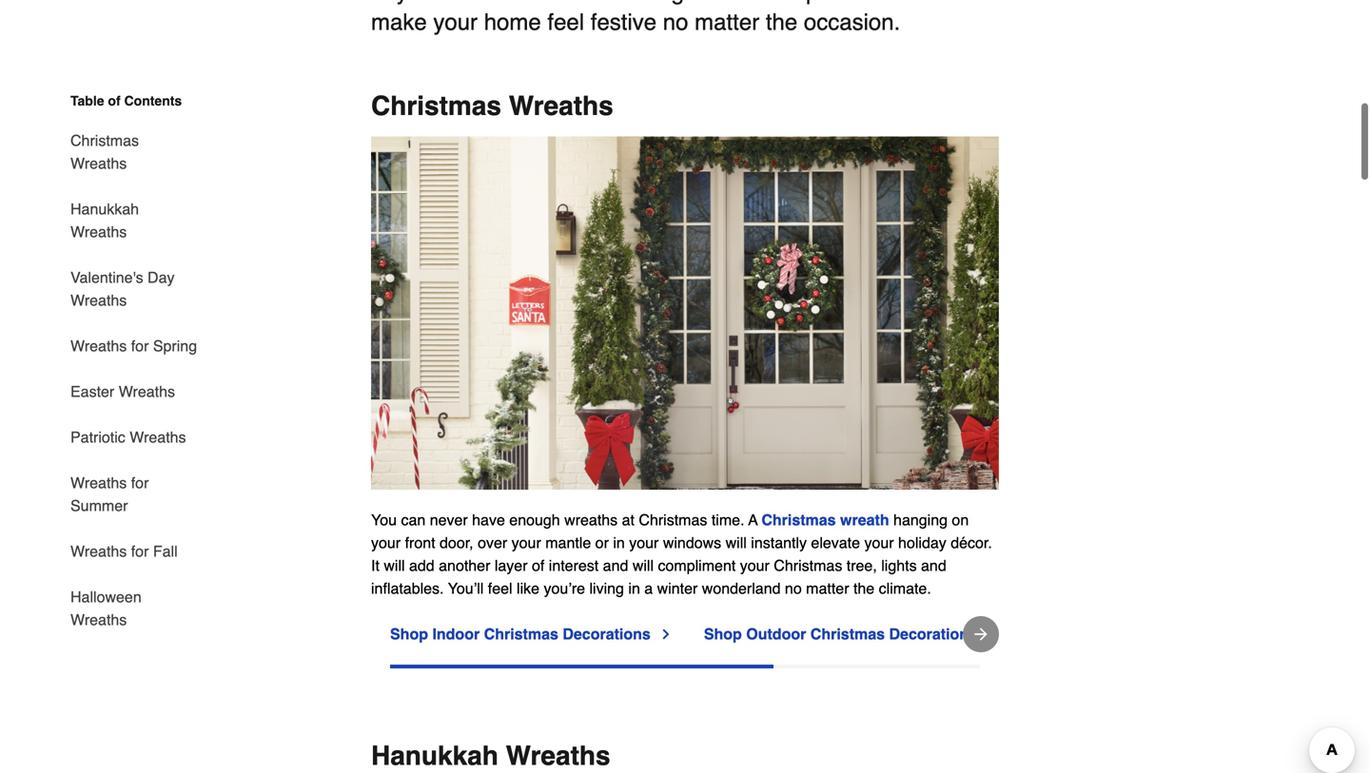 Task type: locate. For each thing, give the bounding box(es) containing it.
will right the it
[[384, 557, 405, 575]]

shop outdoor christmas decorations link
[[704, 623, 1000, 646]]

decorations down living
[[563, 626, 651, 643]]

will down time.
[[726, 534, 747, 552]]

feel
[[488, 580, 512, 597]]

1 decorations from the left
[[563, 626, 651, 643]]

for left spring
[[131, 337, 149, 355]]

wreaths
[[509, 91, 613, 121], [70, 155, 127, 172], [70, 223, 127, 241], [70, 292, 127, 309], [70, 337, 127, 355], [119, 383, 175, 401], [130, 429, 186, 446], [70, 474, 127, 492], [70, 543, 127, 560], [70, 611, 127, 629], [506, 741, 610, 772]]

shop inside shop indoor christmas decorations link
[[390, 626, 428, 643]]

wreaths for spring
[[70, 337, 197, 355]]

tree,
[[847, 557, 877, 575]]

shop
[[390, 626, 428, 643], [704, 626, 742, 643]]

christmas inside table of contents element
[[70, 132, 139, 149]]

mantle
[[545, 534, 591, 552]]

of inside table of contents element
[[108, 93, 120, 108]]

0 horizontal spatial hanukkah wreaths
[[70, 200, 139, 241]]

1 shop from the left
[[390, 626, 428, 643]]

in right or
[[613, 534, 625, 552]]

wreaths inside halloween wreaths
[[70, 611, 127, 629]]

1 horizontal spatial in
[[628, 580, 640, 597]]

1 vertical spatial for
[[131, 474, 149, 492]]

1 vertical spatial in
[[628, 580, 640, 597]]

halloween wreaths
[[70, 589, 141, 629]]

or
[[595, 534, 609, 552]]

hanukkah
[[70, 200, 139, 218], [371, 741, 498, 772]]

0 horizontal spatial of
[[108, 93, 120, 108]]

inflatables.
[[371, 580, 444, 597]]

valentine's day wreaths link
[[70, 255, 198, 324]]

you're
[[544, 580, 585, 597]]

1 horizontal spatial hanukkah
[[371, 741, 498, 772]]

christmas
[[371, 91, 501, 121], [70, 132, 139, 149], [639, 511, 707, 529], [762, 511, 836, 529], [774, 557, 842, 575], [484, 626, 558, 643], [810, 626, 885, 643]]

can
[[401, 511, 426, 529]]

will up a
[[633, 557, 654, 575]]

shop outdoor christmas decorations
[[704, 626, 977, 643]]

1 horizontal spatial of
[[532, 557, 545, 575]]

wreaths inside patriotic wreaths link
[[130, 429, 186, 446]]

wreaths inside easter wreaths link
[[119, 383, 175, 401]]

decorations for shop outdoor christmas decorations
[[889, 626, 977, 643]]

wreath
[[840, 511, 889, 529]]

and
[[603, 557, 628, 575], [921, 557, 946, 575]]

hanukkah wreaths
[[70, 200, 139, 241], [371, 741, 610, 772]]

climate.
[[879, 580, 931, 597]]

of right table
[[108, 93, 120, 108]]

0 horizontal spatial shop
[[390, 626, 428, 643]]

0 vertical spatial for
[[131, 337, 149, 355]]

table of contents
[[70, 93, 182, 108]]

0 horizontal spatial decorations
[[563, 626, 651, 643]]

1 vertical spatial of
[[532, 557, 545, 575]]

0 horizontal spatial hanukkah
[[70, 200, 139, 218]]

1 horizontal spatial shop
[[704, 626, 742, 643]]

1 and from the left
[[603, 557, 628, 575]]

wreaths inside valentine's day wreaths
[[70, 292, 127, 309]]

your down wreath
[[864, 534, 894, 552]]

your
[[371, 534, 401, 552], [512, 534, 541, 552], [629, 534, 659, 552], [864, 534, 894, 552], [740, 557, 770, 575]]

3 for from the top
[[131, 543, 149, 560]]

0 vertical spatial of
[[108, 93, 120, 108]]

you
[[371, 511, 397, 529]]

wreaths
[[564, 511, 618, 529]]

for left fall
[[131, 543, 149, 560]]

valentine's day wreaths
[[70, 269, 175, 309]]

1 vertical spatial christmas wreaths
[[70, 132, 139, 172]]

your up wonderland
[[740, 557, 770, 575]]

windows
[[663, 534, 721, 552]]

matter
[[806, 580, 849, 597]]

easter wreaths
[[70, 383, 175, 401]]

christmas wreaths
[[371, 91, 613, 121], [70, 132, 139, 172]]

it
[[371, 557, 380, 575]]

of
[[108, 93, 120, 108], [532, 557, 545, 575]]

1 for from the top
[[131, 337, 149, 355]]

shop indoor christmas decorations
[[390, 626, 651, 643]]

wonderland
[[702, 580, 781, 597]]

shop down inflatables.
[[390, 626, 428, 643]]

1 vertical spatial hanukkah wreaths
[[371, 741, 610, 772]]

shop down wonderland
[[704, 626, 742, 643]]

1 horizontal spatial decorations
[[889, 626, 977, 643]]

in left a
[[628, 580, 640, 597]]

interest
[[549, 557, 599, 575]]

0 vertical spatial in
[[613, 534, 625, 552]]

0 horizontal spatial in
[[613, 534, 625, 552]]

0 vertical spatial hanukkah wreaths
[[70, 200, 139, 241]]

and up living
[[603, 557, 628, 575]]

for down patriotic wreaths link
[[131, 474, 149, 492]]

in
[[613, 534, 625, 552], [628, 580, 640, 597]]

0 vertical spatial hanukkah
[[70, 200, 139, 218]]

instantly
[[751, 534, 807, 552]]

decorations
[[563, 626, 651, 643], [889, 626, 977, 643]]

2 shop from the left
[[704, 626, 742, 643]]

outdoor
[[746, 626, 806, 643]]

wreaths for summer
[[70, 474, 149, 515]]

2 for from the top
[[131, 474, 149, 492]]

0 horizontal spatial and
[[603, 557, 628, 575]]

for
[[131, 337, 149, 355], [131, 474, 149, 492], [131, 543, 149, 560]]

2 decorations from the left
[[889, 626, 977, 643]]

chevron right image
[[658, 627, 673, 642]]

scrollbar
[[390, 665, 774, 669]]

patriotic wreaths
[[70, 429, 186, 446]]

1 horizontal spatial and
[[921, 557, 946, 575]]

of up like
[[532, 557, 545, 575]]

shop indoor christmas decorations link
[[390, 623, 673, 646]]

will
[[726, 534, 747, 552], [384, 557, 405, 575], [633, 557, 654, 575]]

and down holiday
[[921, 557, 946, 575]]

for inside wreaths for summer
[[131, 474, 149, 492]]

your down you can never have enough wreaths at christmas time. a christmas wreath
[[629, 534, 659, 552]]

holiday
[[898, 534, 946, 552]]

spring
[[153, 337, 197, 355]]

compliment
[[658, 557, 736, 575]]

hanging on your front door, over your mantle or in your windows will instantly elevate your holiday décor. it will add another layer of interest and will compliment your christmas tree, lights and inflatables. you'll feel like you're living in a winter wonderland no matter the climate.
[[371, 511, 992, 597]]

you can never have enough wreaths at christmas time. a christmas wreath
[[371, 511, 889, 529]]

add
[[409, 557, 435, 575]]

2 vertical spatial for
[[131, 543, 149, 560]]

you'll
[[448, 580, 484, 597]]

hanukkah inside "link"
[[70, 200, 139, 218]]

patriotic
[[70, 429, 125, 446]]

0 horizontal spatial christmas wreaths
[[70, 132, 139, 172]]

layer
[[495, 557, 528, 575]]

elevate
[[811, 534, 860, 552]]

no
[[785, 580, 802, 597]]

wreaths for spring link
[[70, 324, 197, 369]]

summer
[[70, 497, 128, 515]]

a
[[644, 580, 653, 597]]

shop inside shop outdoor christmas decorations link
[[704, 626, 742, 643]]

indoor
[[432, 626, 480, 643]]

decorations down the climate.
[[889, 626, 977, 643]]

0 vertical spatial christmas wreaths
[[371, 91, 613, 121]]



Task type: describe. For each thing, give the bounding box(es) containing it.
0 horizontal spatial will
[[384, 557, 405, 575]]

2 horizontal spatial will
[[726, 534, 747, 552]]

your down you
[[371, 534, 401, 552]]

like
[[517, 580, 540, 597]]

lights
[[881, 557, 917, 575]]

never
[[430, 511, 468, 529]]

exterior of house decorated with garland, candy canes and a wreath hanging on the front door. image
[[371, 137, 999, 490]]

door,
[[440, 534, 473, 552]]

christmas inside hanging on your front door, over your mantle or in your windows will instantly elevate your holiday décor. it will add another layer of interest and will compliment your christmas tree, lights and inflatables. you'll feel like you're living in a winter wonderland no matter the climate.
[[774, 557, 842, 575]]

shop for shop indoor christmas decorations
[[390, 626, 428, 643]]

1 horizontal spatial hanukkah wreaths
[[371, 741, 610, 772]]

a
[[748, 511, 758, 529]]

another
[[439, 557, 490, 575]]

christmas wreaths link
[[70, 118, 198, 186]]

halloween
[[70, 589, 141, 606]]

over
[[478, 534, 507, 552]]

hanging
[[893, 511, 948, 529]]

wreaths inside hanukkah wreaths
[[70, 223, 127, 241]]

wreaths inside wreaths for fall link
[[70, 543, 127, 560]]

easter wreaths link
[[70, 369, 175, 415]]

for for fall
[[131, 543, 149, 560]]

christmas wreath link
[[762, 511, 889, 529]]

for for summer
[[131, 474, 149, 492]]

wreaths inside wreaths for summer
[[70, 474, 127, 492]]

shop for shop outdoor christmas decorations
[[704, 626, 742, 643]]

your down enough
[[512, 534, 541, 552]]

wreaths inside christmas wreaths
[[70, 155, 127, 172]]

hanukkah wreaths link
[[70, 186, 198, 255]]

valentine's
[[70, 269, 143, 286]]

christmas wreaths inside table of contents element
[[70, 132, 139, 172]]

hanukkah wreaths inside "link"
[[70, 200, 139, 241]]

wreaths inside wreaths for spring link
[[70, 337, 127, 355]]

living
[[589, 580, 624, 597]]

on
[[952, 511, 969, 529]]

wreaths for fall link
[[70, 529, 178, 575]]

of inside hanging on your front door, over your mantle or in your windows will instantly elevate your holiday décor. it will add another layer of interest and will compliment your christmas tree, lights and inflatables. you'll feel like you're living in a winter wonderland no matter the climate.
[[532, 557, 545, 575]]

fall
[[153, 543, 178, 560]]

decorations for shop indoor christmas decorations
[[563, 626, 651, 643]]

2 and from the left
[[921, 557, 946, 575]]

easter
[[70, 383, 114, 401]]

day
[[148, 269, 175, 286]]

1 vertical spatial hanukkah
[[371, 741, 498, 772]]

at
[[622, 511, 635, 529]]

arrow right image
[[971, 625, 991, 644]]

the
[[853, 580, 875, 597]]

front
[[405, 534, 435, 552]]

time.
[[712, 511, 745, 529]]

contents
[[124, 93, 182, 108]]

enough
[[509, 511, 560, 529]]

wreaths for fall
[[70, 543, 178, 560]]

1 horizontal spatial christmas wreaths
[[371, 91, 613, 121]]

wreaths for summer link
[[70, 461, 198, 529]]

patriotic wreaths link
[[70, 415, 186, 461]]

table of contents element
[[55, 91, 198, 632]]

have
[[472, 511, 505, 529]]

for for spring
[[131, 337, 149, 355]]

1 horizontal spatial will
[[633, 557, 654, 575]]

décor.
[[951, 534, 992, 552]]

halloween wreaths link
[[70, 575, 198, 632]]

table
[[70, 93, 104, 108]]

winter
[[657, 580, 698, 597]]



Task type: vqa. For each thing, say whether or not it's contained in the screenshot.
'Refrigerator'
no



